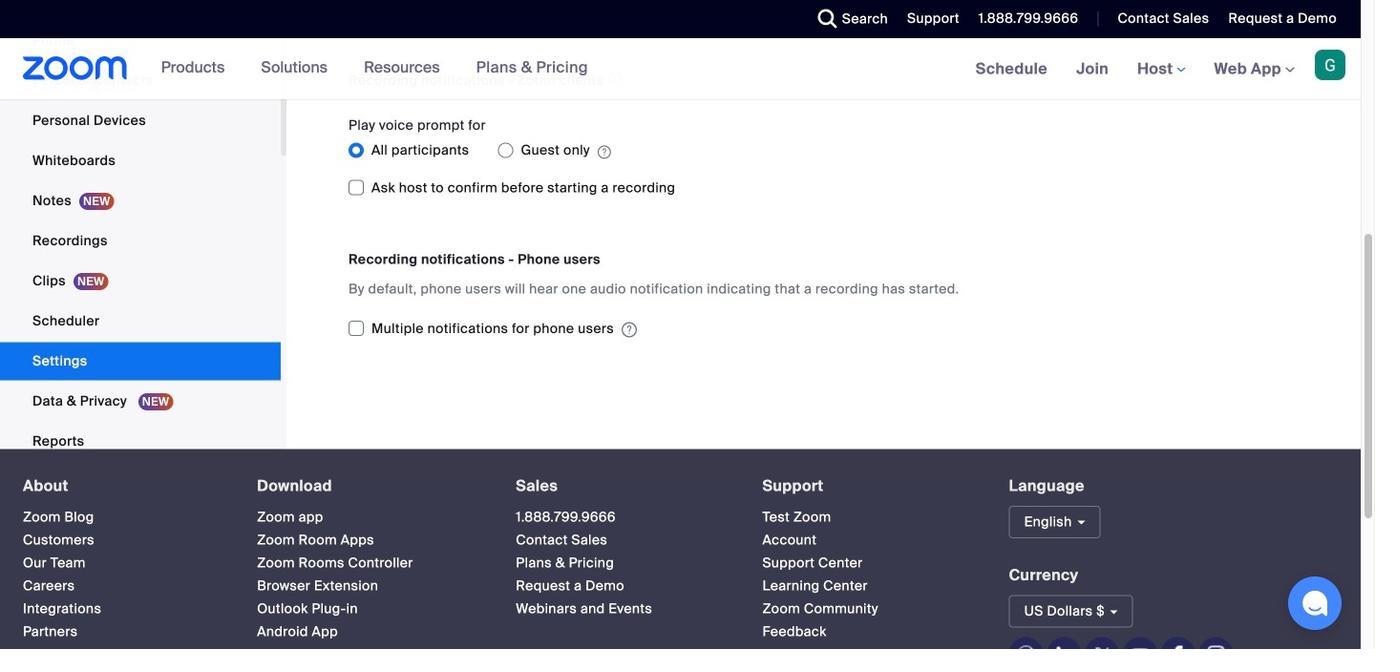 Task type: describe. For each thing, give the bounding box(es) containing it.
3 heading from the left
[[516, 478, 729, 495]]

open chat image
[[1302, 591, 1329, 617]]

meetings navigation
[[962, 38, 1362, 101]]

zoom logo image
[[23, 56, 128, 80]]

1 vertical spatial application
[[614, 318, 637, 339]]



Task type: locate. For each thing, give the bounding box(es) containing it.
profile picture image
[[1316, 50, 1346, 80]]

2 heading from the left
[[257, 478, 482, 495]]

1 horizontal spatial application
[[614, 318, 637, 339]]

option group
[[349, 135, 994, 166]]

4 heading from the left
[[763, 478, 975, 495]]

heading
[[23, 478, 223, 495], [257, 478, 482, 495], [516, 478, 729, 495], [763, 478, 975, 495]]

0 vertical spatial application
[[590, 139, 611, 162]]

1 heading from the left
[[23, 478, 223, 495]]

product information navigation
[[147, 38, 603, 99]]

personal menu menu
[[0, 0, 281, 463]]

0 horizontal spatial application
[[590, 139, 611, 162]]

banner
[[0, 38, 1362, 101]]

application
[[590, 139, 611, 162], [614, 318, 637, 339]]



Task type: vqa. For each thing, say whether or not it's contained in the screenshot.
In-meeting Whiteboard element
no



